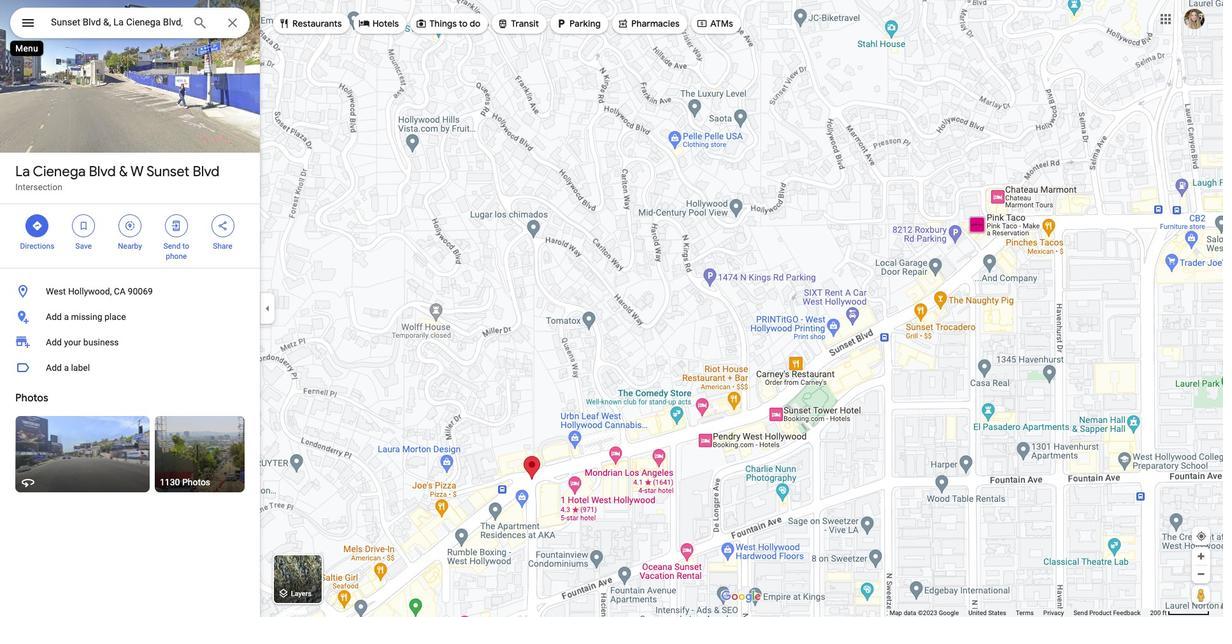 Task type: vqa. For each thing, say whether or not it's contained in the screenshot.
add in the "button"
yes



Task type: locate. For each thing, give the bounding box(es) containing it.
things
[[429, 18, 457, 29]]

la
[[15, 163, 30, 181]]

a for missing
[[64, 312, 69, 322]]

 pharmacies
[[617, 17, 680, 31]]


[[31, 219, 43, 233]]

0 vertical spatial a
[[64, 312, 69, 322]]

add a label button
[[0, 355, 260, 381]]

3 add from the top
[[46, 363, 62, 373]]

save
[[75, 242, 92, 251]]

google account: michelle dermenjian  
(michelle.dermenjian@adept.ai) image
[[1184, 9, 1205, 29]]

add for add your business
[[46, 338, 62, 348]]

1 a from the top
[[64, 312, 69, 322]]

to left do in the left top of the page
[[459, 18, 468, 29]]

0 horizontal spatial photos
[[15, 392, 48, 405]]

a inside add a missing place button
[[64, 312, 69, 322]]

0 horizontal spatial to
[[182, 242, 189, 251]]


[[415, 17, 427, 31]]

add inside button
[[46, 363, 62, 373]]

feedback
[[1113, 610, 1141, 617]]

footer containing map data ©2023 google
[[890, 610, 1150, 618]]

cienega
[[33, 163, 86, 181]]

1 vertical spatial to
[[182, 242, 189, 251]]

photos
[[15, 392, 48, 405], [182, 478, 210, 488]]

directions
[[20, 242, 54, 251]]

1 vertical spatial add
[[46, 338, 62, 348]]

zoom out image
[[1196, 570, 1206, 580]]

Sunset Blvd &, La Cienega Blvd, West Hollywood, CA 90069 field
[[10, 8, 250, 38]]

united states
[[969, 610, 1006, 617]]

0 vertical spatial photos
[[15, 392, 48, 405]]

1 horizontal spatial photos
[[182, 478, 210, 488]]

send left product
[[1074, 610, 1088, 617]]

collapse side panel image
[[261, 302, 275, 316]]

a for label
[[64, 363, 69, 373]]

2 vertical spatial add
[[46, 363, 62, 373]]

add inside button
[[46, 312, 62, 322]]

add your business
[[46, 338, 119, 348]]

send
[[163, 242, 181, 251], [1074, 610, 1088, 617]]

send inside button
[[1074, 610, 1088, 617]]

0 horizontal spatial send
[[163, 242, 181, 251]]

1 vertical spatial a
[[64, 363, 69, 373]]

 atms
[[696, 17, 733, 31]]

1 horizontal spatial blvd
[[193, 163, 220, 181]]

2 blvd from the left
[[193, 163, 220, 181]]

send inside send to phone
[[163, 242, 181, 251]]

business
[[83, 338, 119, 348]]

blvd right sunset at the left of the page
[[193, 163, 220, 181]]

add left the your
[[46, 338, 62, 348]]

 transit
[[497, 17, 539, 31]]

blvd left &
[[89, 163, 116, 181]]

2 add from the top
[[46, 338, 62, 348]]

photos right 1130
[[182, 478, 210, 488]]

layers
[[291, 591, 311, 599]]

©2023
[[918, 610, 937, 617]]

photos down add a label
[[15, 392, 48, 405]]

 button
[[10, 8, 46, 41]]

 search field
[[10, 8, 250, 41]]

add left label
[[46, 363, 62, 373]]

footer
[[890, 610, 1150, 618]]

transit
[[511, 18, 539, 29]]

 things to do
[[415, 17, 481, 31]]

a left missing
[[64, 312, 69, 322]]

a left label
[[64, 363, 69, 373]]

google
[[939, 610, 959, 617]]

1130
[[160, 478, 180, 488]]

blvd
[[89, 163, 116, 181], [193, 163, 220, 181]]

none field inside sunset blvd &, la cienega blvd, west hollywood, ca 90069 field
[[51, 15, 182, 30]]

add
[[46, 312, 62, 322], [46, 338, 62, 348], [46, 363, 62, 373]]

show your location image
[[1196, 531, 1207, 543]]

0 vertical spatial to
[[459, 18, 468, 29]]

privacy button
[[1043, 610, 1064, 618]]


[[617, 17, 629, 31]]

 restaurants
[[278, 17, 342, 31]]

a inside add a label button
[[64, 363, 69, 373]]

united states button
[[969, 610, 1006, 618]]

0 vertical spatial add
[[46, 312, 62, 322]]

1130 photos
[[160, 478, 210, 488]]

terms
[[1016, 610, 1034, 617]]

2 a from the top
[[64, 363, 69, 373]]

west hollywood, ca 90069
[[46, 287, 153, 297]]

actions for la cienega blvd & w sunset blvd region
[[0, 205, 260, 268]]

1 vertical spatial photos
[[182, 478, 210, 488]]

to inside send to phone
[[182, 242, 189, 251]]

add down west
[[46, 312, 62, 322]]

ca
[[114, 287, 126, 297]]

a
[[64, 312, 69, 322], [64, 363, 69, 373]]

product
[[1089, 610, 1112, 617]]

west hollywood, ca 90069 button
[[0, 279, 260, 305]]

pharmacies
[[631, 18, 680, 29]]

0 vertical spatial send
[[163, 242, 181, 251]]

add for add a label
[[46, 363, 62, 373]]

1 add from the top
[[46, 312, 62, 322]]

send product feedback button
[[1074, 610, 1141, 618]]


[[124, 219, 136, 233]]

send to phone
[[163, 242, 189, 261]]

to
[[459, 18, 468, 29], [182, 242, 189, 251]]

1 vertical spatial send
[[1074, 610, 1088, 617]]

1 horizontal spatial send
[[1074, 610, 1088, 617]]

add a missing place
[[46, 312, 126, 322]]

add a missing place button
[[0, 305, 260, 330]]


[[696, 17, 708, 31]]

footer inside google maps element
[[890, 610, 1150, 618]]

1 horizontal spatial to
[[459, 18, 468, 29]]

la cienega blvd & w sunset blvd intersection
[[15, 163, 220, 192]]

0 horizontal spatial blvd
[[89, 163, 116, 181]]

None field
[[51, 15, 182, 30]]

add your business link
[[0, 330, 260, 355]]

states
[[988, 610, 1006, 617]]

hollywood,
[[68, 287, 112, 297]]

place
[[104, 312, 126, 322]]

to up phone
[[182, 242, 189, 251]]

send up phone
[[163, 242, 181, 251]]



Task type: describe. For each thing, give the bounding box(es) containing it.
data
[[904, 610, 916, 617]]

w
[[131, 163, 144, 181]]


[[78, 219, 89, 233]]

map data ©2023 google
[[890, 610, 959, 617]]


[[171, 219, 182, 233]]

map
[[890, 610, 902, 617]]

ft
[[1163, 610, 1167, 617]]


[[217, 219, 228, 233]]

terms button
[[1016, 610, 1034, 618]]

google maps element
[[0, 0, 1223, 618]]


[[358, 17, 370, 31]]

zoom in image
[[1196, 552, 1206, 562]]

send for send product feedback
[[1074, 610, 1088, 617]]

200 ft
[[1150, 610, 1167, 617]]


[[497, 17, 509, 31]]

missing
[[71, 312, 102, 322]]


[[278, 17, 290, 31]]

90069
[[128, 287, 153, 297]]

label
[[71, 363, 90, 373]]

intersection
[[15, 182, 62, 192]]

add a label
[[46, 363, 90, 373]]


[[20, 14, 36, 32]]

1 blvd from the left
[[89, 163, 116, 181]]

la cienega blvd & w sunset blvd main content
[[0, 0, 260, 618]]

add for add a missing place
[[46, 312, 62, 322]]

send for send to phone
[[163, 242, 181, 251]]

do
[[470, 18, 481, 29]]

hotels
[[372, 18, 399, 29]]

nearby
[[118, 242, 142, 251]]

west
[[46, 287, 66, 297]]

atms
[[710, 18, 733, 29]]

 parking
[[556, 17, 601, 31]]

phone
[[166, 252, 187, 261]]

 hotels
[[358, 17, 399, 31]]

photos inside 'button'
[[182, 478, 210, 488]]

send product feedback
[[1074, 610, 1141, 617]]


[[556, 17, 567, 31]]

200 ft button
[[1150, 610, 1210, 617]]

parking
[[570, 18, 601, 29]]

share
[[213, 242, 232, 251]]

restaurants
[[292, 18, 342, 29]]

show street view coverage image
[[1192, 586, 1210, 605]]

to inside  things to do
[[459, 18, 468, 29]]

privacy
[[1043, 610, 1064, 617]]

united
[[969, 610, 987, 617]]

1130 photos button
[[155, 417, 245, 493]]

your
[[64, 338, 81, 348]]

&
[[119, 163, 128, 181]]

200
[[1150, 610, 1161, 617]]

sunset
[[147, 163, 189, 181]]



